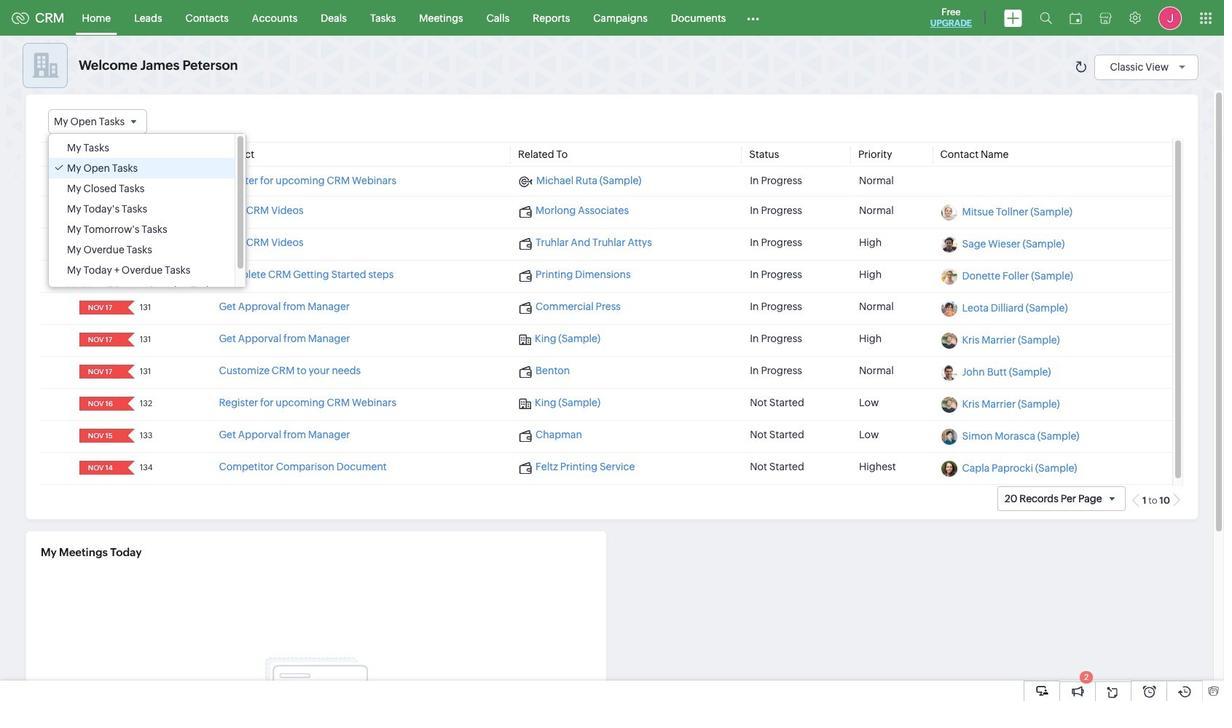 Task type: locate. For each thing, give the bounding box(es) containing it.
Other Modules field
[[738, 6, 769, 30]]

None field
[[48, 109, 147, 134], [84, 175, 118, 189], [84, 205, 118, 219], [84, 237, 118, 251], [84, 269, 118, 283], [84, 301, 118, 315], [84, 333, 118, 347], [84, 365, 118, 379], [84, 397, 118, 411], [84, 429, 118, 443], [84, 461, 118, 475], [48, 109, 147, 134], [84, 175, 118, 189], [84, 205, 118, 219], [84, 237, 118, 251], [84, 269, 118, 283], [84, 301, 118, 315], [84, 333, 118, 347], [84, 365, 118, 379], [84, 397, 118, 411], [84, 429, 118, 443], [84, 461, 118, 475]]

profile element
[[1150, 0, 1191, 35]]

create menu image
[[1004, 9, 1022, 27]]

profile image
[[1158, 6, 1182, 30]]

tree
[[49, 134, 245, 301]]



Task type: vqa. For each thing, say whether or not it's contained in the screenshot.
Profile image
yes



Task type: describe. For each thing, give the bounding box(es) containing it.
search image
[[1040, 12, 1052, 24]]

create menu element
[[995, 0, 1031, 35]]

logo image
[[12, 12, 29, 24]]

search element
[[1031, 0, 1061, 36]]

calendar image
[[1070, 12, 1082, 24]]



